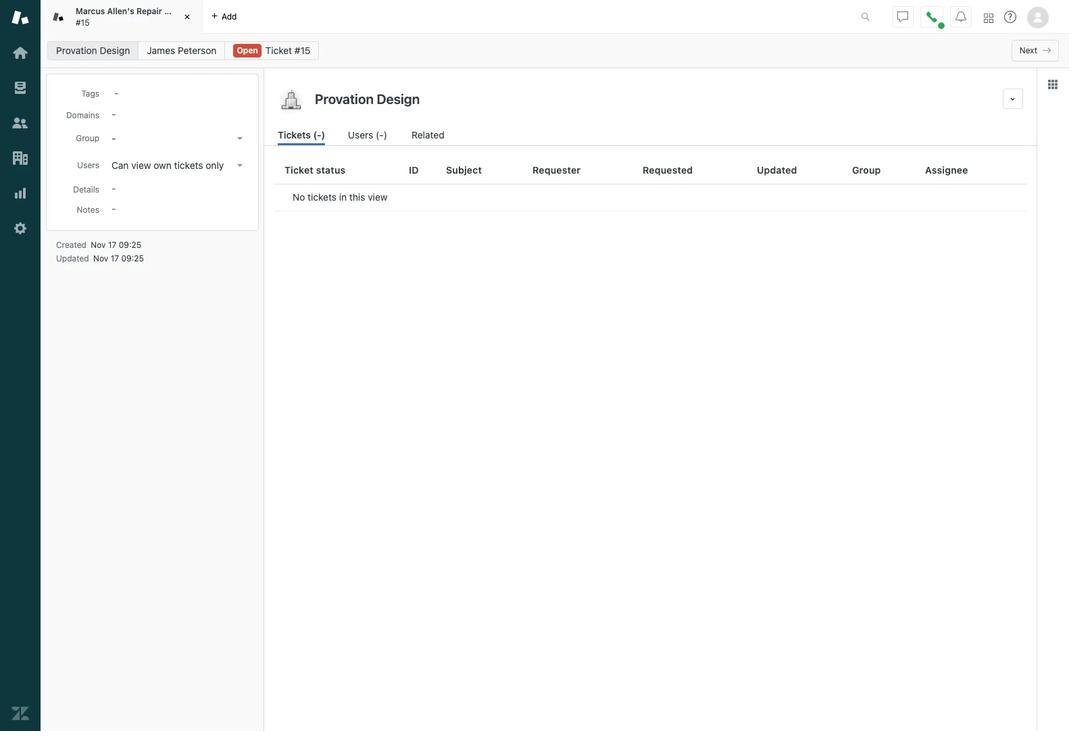 Task type: vqa. For each thing, say whether or not it's contained in the screenshot.
and to the right
no



Task type: describe. For each thing, give the bounding box(es) containing it.
arrow down image for -
[[237, 137, 243, 140]]

in
[[339, 191, 347, 203]]

icon_org image
[[278, 89, 305, 116]]

james peterson link
[[138, 41, 225, 60]]

open
[[237, 45, 258, 55]]

) for users (-)
[[384, 129, 387, 141]]

views image
[[11, 79, 29, 97]]

related link
[[412, 128, 446, 145]]

tickets (-)
[[278, 129, 325, 141]]

own
[[154, 160, 172, 171]]

allen's
[[107, 6, 134, 16]]

- field
[[109, 85, 248, 100]]

users for users
[[77, 160, 99, 170]]

james peterson
[[147, 45, 217, 56]]

(- for users
[[376, 129, 384, 141]]

users for users (-)
[[348, 129, 373, 141]]

1 vertical spatial group
[[852, 164, 881, 176]]

view inside button
[[131, 160, 151, 171]]

(- for tickets
[[313, 129, 322, 141]]

customers image
[[11, 114, 29, 132]]

peterson
[[178, 45, 217, 56]]

view inside grid
[[368, 191, 388, 203]]

next
[[1020, 45, 1038, 55]]

no
[[293, 191, 305, 203]]

get help image
[[1004, 11, 1017, 23]]

admin image
[[11, 220, 29, 237]]

can
[[112, 160, 129, 171]]

organizations image
[[11, 149, 29, 167]]

button displays agent's chat status as invisible. image
[[898, 11, 908, 22]]

apps image
[[1048, 79, 1059, 90]]

this
[[349, 191, 365, 203]]

repair
[[136, 6, 162, 16]]

reporting image
[[11, 185, 29, 202]]

can view own tickets only button
[[107, 156, 248, 175]]

provation
[[56, 45, 97, 56]]

#15 inside secondary "element"
[[295, 45, 311, 56]]

#15 inside "marcus allen's repair ticket #15"
[[76, 17, 90, 27]]

tags
[[81, 89, 99, 99]]

ticket status
[[285, 164, 346, 176]]

0 horizontal spatial group
[[76, 133, 99, 143]]

tickets (-) link
[[278, 128, 325, 145]]

-
[[112, 132, 116, 144]]

ticket inside "marcus allen's repair ticket #15"
[[164, 6, 189, 16]]

created
[[56, 240, 86, 250]]

users (-) link
[[348, 128, 389, 145]]

marcus
[[76, 6, 105, 16]]

created nov 17 09:25 updated nov 17 09:25
[[56, 240, 144, 264]]

marcus allen's repair ticket #15
[[76, 6, 189, 27]]

details
[[73, 185, 99, 195]]

- button
[[107, 129, 248, 148]]

0 vertical spatial updated
[[757, 164, 797, 176]]

requester
[[533, 164, 581, 176]]



Task type: locate. For each thing, give the bounding box(es) containing it.
arrow down image left tickets
[[237, 137, 243, 140]]

#15 down marcus on the top left
[[76, 17, 90, 27]]

ticket inside secondary "element"
[[265, 45, 292, 56]]

2 (- from the left
[[376, 129, 384, 141]]

1 horizontal spatial (-
[[376, 129, 384, 141]]

0 vertical spatial users
[[348, 129, 373, 141]]

(- left related
[[376, 129, 384, 141]]

tickets
[[174, 160, 203, 171], [308, 191, 337, 203]]

tickets
[[278, 129, 311, 141]]

0 horizontal spatial tickets
[[174, 160, 203, 171]]

0 horizontal spatial view
[[131, 160, 151, 171]]

1 vertical spatial #15
[[295, 45, 311, 56]]

arrow down image inside can view own tickets only button
[[237, 164, 243, 167]]

#15 up icon_org
[[295, 45, 311, 56]]

(-
[[313, 129, 322, 141], [376, 129, 384, 141]]

arrow down image right only
[[237, 164, 243, 167]]

get started image
[[11, 44, 29, 62]]

ticket for ticket status
[[285, 164, 314, 176]]

1 vertical spatial view
[[368, 191, 388, 203]]

provation design link
[[47, 41, 139, 60]]

view right this
[[368, 191, 388, 203]]

tickets left in
[[308, 191, 337, 203]]

ticket for ticket #15
[[265, 45, 292, 56]]

arrow down image for can view own tickets only
[[237, 164, 243, 167]]

ticket
[[164, 6, 189, 16], [265, 45, 292, 56], [285, 164, 314, 176]]

None text field
[[311, 89, 998, 109]]

1 horizontal spatial tickets
[[308, 191, 337, 203]]

0 horizontal spatial #15
[[76, 17, 90, 27]]

1 vertical spatial tickets
[[308, 191, 337, 203]]

group
[[76, 133, 99, 143], [852, 164, 881, 176]]

) right tickets
[[322, 129, 325, 141]]

1 vertical spatial nov
[[93, 253, 108, 264]]

1 horizontal spatial view
[[368, 191, 388, 203]]

zendesk image
[[11, 705, 29, 723]]

09:25
[[119, 240, 141, 250], [121, 253, 144, 264]]

1 ) from the left
[[322, 129, 325, 141]]

0 horizontal spatial (-
[[313, 129, 322, 141]]

secondary element
[[41, 37, 1069, 64]]

provation design
[[56, 45, 130, 56]]

(- right tickets
[[313, 129, 322, 141]]

) for tickets (-)
[[322, 129, 325, 141]]

design
[[100, 45, 130, 56]]

0 horizontal spatial updated
[[56, 253, 89, 264]]

1 horizontal spatial group
[[852, 164, 881, 176]]

only
[[206, 160, 224, 171]]

1 arrow down image from the top
[[237, 137, 243, 140]]

add
[[222, 11, 237, 21]]

nov right created
[[91, 240, 106, 250]]

1 horizontal spatial )
[[384, 129, 387, 141]]

assignee
[[925, 164, 968, 176]]

users right tickets (-)
[[348, 129, 373, 141]]

0 horizontal spatial )
[[322, 129, 325, 141]]

notes
[[77, 205, 99, 215]]

updated inside 'created nov 17 09:25 updated nov 17 09:25'
[[56, 253, 89, 264]]

1 vertical spatial 09:25
[[121, 253, 144, 264]]

0 vertical spatial ticket
[[164, 6, 189, 16]]

updated
[[757, 164, 797, 176], [56, 253, 89, 264]]

2 ) from the left
[[384, 129, 387, 141]]

nov down notes
[[93, 253, 108, 264]]

ticket right repair
[[164, 6, 189, 16]]

users (-)
[[348, 129, 387, 141]]

next button
[[1012, 40, 1059, 62]]

) left related
[[384, 129, 387, 141]]

domains
[[66, 110, 99, 120]]

tab
[[41, 0, 203, 34]]

related
[[412, 129, 445, 141]]

1 vertical spatial updated
[[56, 253, 89, 264]]

arrow down image inside - button
[[237, 137, 243, 140]]

1 horizontal spatial updated
[[757, 164, 797, 176]]

0 vertical spatial arrow down image
[[237, 137, 243, 140]]

1 vertical spatial arrow down image
[[237, 164, 243, 167]]

close image
[[180, 10, 194, 24]]

1 (- from the left
[[313, 129, 322, 141]]

1 vertical spatial users
[[77, 160, 99, 170]]

arrow down image
[[237, 137, 243, 140], [237, 164, 243, 167]]

notifications image
[[956, 11, 967, 22]]

grid
[[264, 157, 1037, 731]]

0 vertical spatial 17
[[108, 240, 117, 250]]

tickets inside button
[[174, 160, 203, 171]]

17
[[108, 240, 117, 250], [111, 253, 119, 264]]

1 horizontal spatial #15
[[295, 45, 311, 56]]

1 horizontal spatial users
[[348, 129, 373, 141]]

(- inside users (-) link
[[376, 129, 384, 141]]

users up details at the top left of the page
[[77, 160, 99, 170]]

2 vertical spatial ticket
[[285, 164, 314, 176]]

0 vertical spatial 09:25
[[119, 240, 141, 250]]

grid containing ticket status
[[264, 157, 1037, 731]]

view
[[131, 160, 151, 171], [368, 191, 388, 203]]

ticket right open
[[265, 45, 292, 56]]

tab containing marcus allen's repair ticket
[[41, 0, 203, 34]]

id
[[409, 164, 419, 176]]

add button
[[203, 0, 245, 33]]

status
[[316, 164, 346, 176]]

subject
[[446, 164, 482, 176]]

#15
[[76, 17, 90, 27], [295, 45, 311, 56]]

ticket up no
[[285, 164, 314, 176]]

users
[[348, 129, 373, 141], [77, 160, 99, 170]]

requested
[[643, 164, 693, 176]]

james
[[147, 45, 175, 56]]

1 vertical spatial 17
[[111, 253, 119, 264]]

zendesk products image
[[984, 13, 994, 23]]

no tickets in this view
[[293, 191, 388, 203]]

main element
[[0, 0, 41, 731]]

ticket inside grid
[[285, 164, 314, 176]]

2 arrow down image from the top
[[237, 164, 243, 167]]

0 vertical spatial tickets
[[174, 160, 203, 171]]

0 vertical spatial view
[[131, 160, 151, 171]]

0 horizontal spatial users
[[77, 160, 99, 170]]

view right the can
[[131, 160, 151, 171]]

1 vertical spatial ticket
[[265, 45, 292, 56]]

0 vertical spatial group
[[76, 133, 99, 143]]

nov
[[91, 240, 106, 250], [93, 253, 108, 264]]

tabs tab list
[[41, 0, 847, 34]]

can view own tickets only
[[112, 160, 224, 171]]

)
[[322, 129, 325, 141], [384, 129, 387, 141]]

ticket #15
[[265, 45, 311, 56]]

(- inside tickets (-) link
[[313, 129, 322, 141]]

0 vertical spatial nov
[[91, 240, 106, 250]]

0 vertical spatial #15
[[76, 17, 90, 27]]

zendesk support image
[[11, 9, 29, 26]]

tickets right "own"
[[174, 160, 203, 171]]



